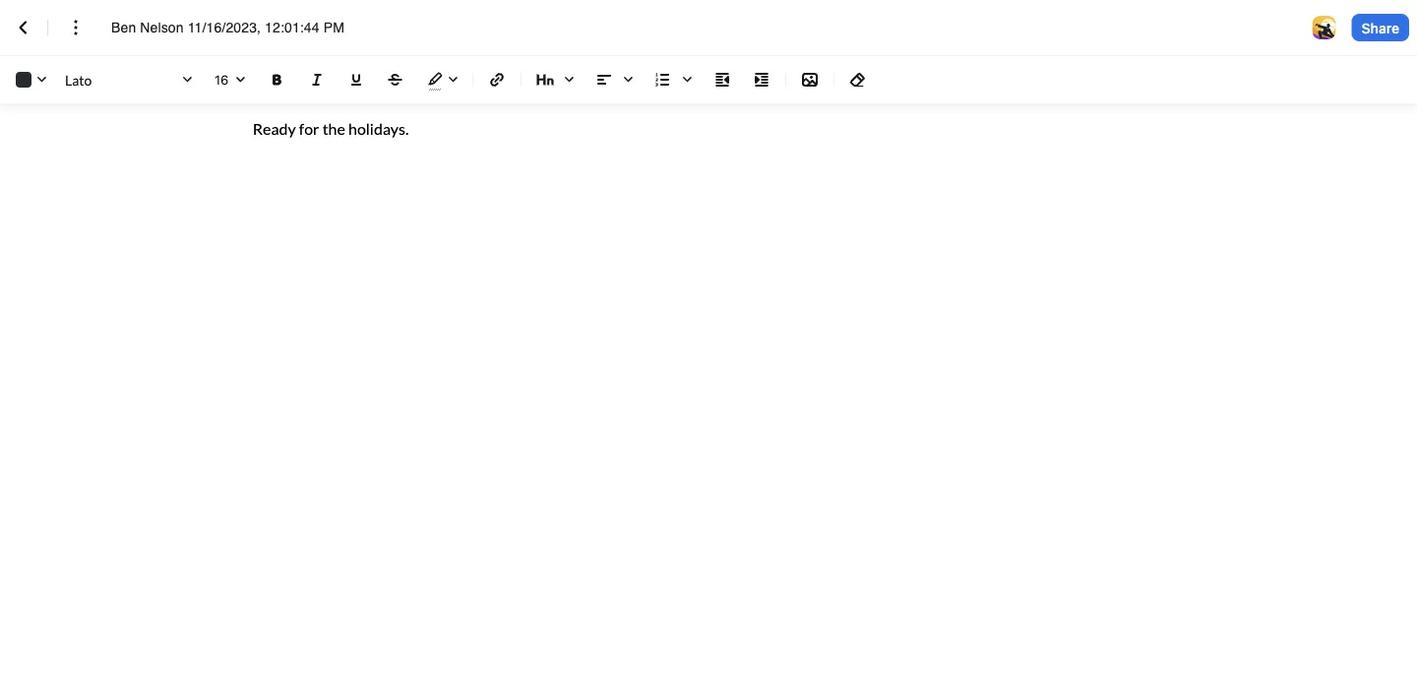 Task type: vqa. For each thing, say whether or not it's contained in the screenshot.
Ready for the holidays.
yes



Task type: describe. For each thing, give the bounding box(es) containing it.
the
[[323, 119, 346, 138]]

for
[[299, 119, 320, 138]]

lato button
[[61, 66, 199, 94]]

strikethrough image
[[384, 68, 408, 92]]

link image
[[485, 68, 509, 92]]

clear style image
[[847, 68, 870, 92]]

increase indent image
[[750, 68, 774, 92]]

open image
[[228, 68, 252, 92]]

ready for the holidays.
[[253, 119, 409, 138]]

underline image
[[345, 68, 368, 92]]

italic image
[[305, 68, 329, 92]]



Task type: locate. For each thing, give the bounding box(es) containing it.
None text field
[[111, 18, 365, 37]]

share button
[[1353, 14, 1410, 41]]

lato
[[65, 71, 92, 88]]

bold image
[[266, 68, 289, 92]]

share
[[1362, 19, 1400, 36]]

more image
[[64, 16, 88, 39]]

all notes image
[[12, 16, 35, 39]]

decrease indent image
[[711, 68, 735, 92]]

ready
[[253, 119, 296, 138]]

insert image image
[[799, 68, 822, 92]]

holidays.
[[349, 119, 409, 138]]

None text field
[[215, 66, 248, 92]]

ben nelson image
[[1313, 16, 1337, 39]]



